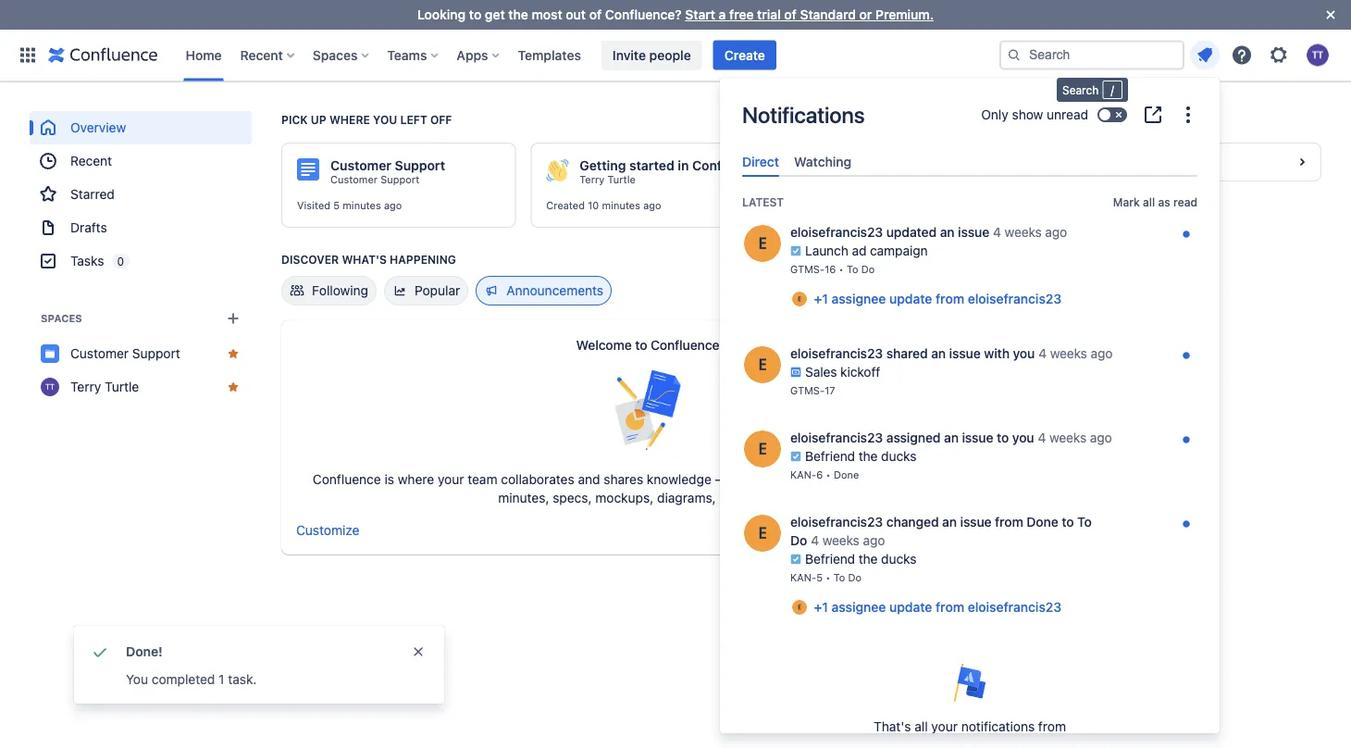 Task type: vqa. For each thing, say whether or not it's contained in the screenshot.
Support related to Customer Support
yes



Task type: locate. For each thing, give the bounding box(es) containing it.
2 update from the top
[[890, 600, 933, 615]]

0 vertical spatial the
[[509, 7, 528, 22]]

eloisefrancis23
[[968, 291, 1062, 307], [968, 600, 1062, 615]]

support
[[395, 158, 445, 173], [381, 174, 420, 186], [132, 346, 180, 361]]

0 vertical spatial eloisefrancis23
[[968, 291, 1062, 307]]

done!
[[126, 644, 163, 659]]

0 vertical spatial +1 assignee update from eloisefrancis23 button
[[814, 290, 1062, 308]]

+1 assignee update from eloisefrancis23
[[814, 291, 1062, 307], [814, 600, 1062, 615]]

recent link
[[30, 144, 252, 178]]

where right up
[[330, 113, 370, 126]]

0 horizontal spatial all
[[915, 719, 928, 734]]

assignee for 2nd +1 assignee update from eloisefrancis23 button
[[832, 600, 886, 615]]

1 horizontal spatial the
[[921, 738, 940, 748]]

0 horizontal spatial spaces
[[41, 312, 82, 324]]

turtle
[[608, 174, 636, 186], [105, 379, 139, 394]]

you completed 1 task.
[[126, 672, 257, 687]]

mark all as read button
[[1113, 194, 1198, 210]]

create
[[725, 47, 765, 62]]

group containing overview
[[30, 111, 252, 278]]

minutes right 5 at top
[[343, 200, 381, 212]]

or
[[860, 7, 872, 22]]

your left "files,"
[[886, 472, 912, 487]]

1 horizontal spatial customer support link
[[331, 173, 420, 186]]

all left as
[[1143, 195, 1156, 208]]

1 vertical spatial spaces
[[41, 312, 82, 324]]

0 vertical spatial +1
[[814, 291, 829, 307]]

2 +1 assignee update from eloisefrancis23 button from the top
[[814, 598, 1062, 617]]

of right trial
[[785, 7, 797, 22]]

to
[[469, 7, 482, 22], [635, 337, 648, 352]]

tab list inside notifications dialog
[[735, 146, 1205, 177]]

terry down getting
[[580, 174, 605, 186]]

that's all your notifications from the last 30 days.
[[874, 719, 1066, 748]]

0 vertical spatial recent
[[240, 47, 283, 62]]

1 vertical spatial the
[[921, 738, 940, 748]]

0 vertical spatial all
[[1143, 195, 1156, 208]]

spaces up up
[[313, 47, 358, 62]]

group
[[30, 111, 252, 278]]

confluence right in
[[693, 158, 764, 173]]

start
[[685, 7, 716, 22]]

tab list
[[735, 146, 1205, 177]]

recent
[[240, 47, 283, 62], [70, 153, 112, 168]]

terry
[[580, 174, 605, 186], [70, 379, 101, 394]]

confluence image
[[48, 44, 158, 66], [48, 44, 158, 66]]

0 vertical spatial +1 assignee update from eloisefrancis23
[[814, 291, 1062, 307]]

minutes,
[[498, 490, 549, 505]]

1 horizontal spatial minutes
[[602, 200, 641, 212]]

2 horizontal spatial your
[[932, 719, 958, 734]]

up
[[311, 113, 327, 126]]

0 vertical spatial assignee
[[832, 291, 886, 307]]

1 horizontal spatial and
[[720, 490, 742, 505]]

latest
[[742, 196, 784, 208]]

1 vertical spatial +1
[[814, 600, 829, 615]]

2 +1 assignee update from eloisefrancis23 from the top
[[814, 600, 1062, 615]]

watching
[[794, 154, 852, 169]]

ago down getting started in confluence terry turtle
[[644, 200, 662, 212]]

0 horizontal spatial to
[[469, 7, 482, 22]]

terry turtle
[[70, 379, 139, 394]]

last
[[944, 738, 965, 748]]

customer support link
[[331, 173, 420, 186], [30, 337, 252, 370]]

of right out
[[589, 7, 602, 22]]

ideas,
[[948, 472, 983, 487]]

the
[[509, 7, 528, 22], [921, 738, 940, 748]]

to right welcome
[[635, 337, 648, 352]]

standard
[[800, 7, 856, 22]]

0 vertical spatial where
[[330, 113, 370, 126]]

and up specs,
[[578, 472, 600, 487]]

0 vertical spatial update
[[890, 291, 933, 307]]

1 horizontal spatial terry
[[580, 174, 605, 186]]

spaces down tasks
[[41, 312, 82, 324]]

1 horizontal spatial of
[[785, 7, 797, 22]]

1 horizontal spatial turtle
[[608, 174, 636, 186]]

0 horizontal spatial terry
[[70, 379, 101, 394]]

your
[[438, 472, 464, 487], [886, 472, 912, 487], [932, 719, 958, 734]]

1 horizontal spatial spaces
[[313, 47, 358, 62]]

0 horizontal spatial and
[[578, 472, 600, 487]]

customer for customer support
[[70, 346, 129, 361]]

all right that's
[[915, 719, 928, 734]]

in
[[678, 158, 689, 173]]

5
[[333, 200, 340, 212]]

1 vertical spatial recent
[[70, 153, 112, 168]]

only
[[982, 107, 1009, 122]]

1 eloisefrancis23 image from the top
[[744, 225, 781, 262]]

mockups,
[[596, 490, 654, 505]]

1 vertical spatial +1 assignee update from eloisefrancis23 button
[[814, 598, 1062, 617]]

+1
[[814, 291, 829, 307], [814, 600, 829, 615]]

looking
[[418, 7, 466, 22]]

2 vertical spatial eloisefrancis23 image
[[744, 431, 781, 468]]

terry turtle link down customer support
[[30, 370, 252, 404]]

1 eloisefrancis23 from the top
[[968, 291, 1062, 307]]

minutes
[[343, 200, 381, 212], [602, 200, 641, 212]]

1 horizontal spatial where
[[398, 472, 434, 487]]

to left get
[[469, 7, 482, 22]]

confluence?
[[605, 7, 682, 22]]

0 horizontal spatial turtle
[[105, 379, 139, 394]]

banner
[[0, 29, 1352, 81]]

:wave: image
[[547, 159, 569, 181], [547, 159, 569, 181]]

left
[[400, 113, 427, 126]]

notifications
[[962, 719, 1035, 734]]

1 horizontal spatial terry turtle link
[[580, 173, 636, 186]]

support up terry turtle
[[132, 346, 180, 361]]

recent up the starred
[[70, 153, 112, 168]]

your up last
[[932, 719, 958, 734]]

1 horizontal spatial recent
[[240, 47, 283, 62]]

1 vertical spatial assignee
[[832, 600, 886, 615]]

2 +1 from the top
[[814, 600, 829, 615]]

0 horizontal spatial recent
[[70, 153, 112, 168]]

customer support
[[70, 346, 180, 361]]

update for 2nd +1 assignee update from eloisefrancis23 button
[[890, 600, 933, 615]]

more image
[[1178, 104, 1200, 126]]

terry turtle link
[[580, 173, 636, 186], [30, 370, 252, 404]]

0 horizontal spatial minutes
[[343, 200, 381, 212]]

premium.
[[876, 7, 934, 22]]

1 vertical spatial eloisefrancis23 image
[[744, 346, 781, 383]]

popular button
[[384, 276, 469, 306]]

2 vertical spatial from
[[1039, 719, 1066, 734]]

1
[[219, 672, 225, 687]]

spaces
[[313, 47, 358, 62], [41, 312, 82, 324]]

0 horizontal spatial terry turtle link
[[30, 370, 252, 404]]

1 minutes from the left
[[343, 200, 381, 212]]

2 vertical spatial confluence
[[313, 472, 381, 487]]

a
[[719, 7, 726, 22]]

minutes for customer
[[343, 200, 381, 212]]

customer support link up terry turtle
[[30, 337, 252, 370]]

1 +1 assignee update from eloisefrancis23 from the top
[[814, 291, 1062, 307]]

1 horizontal spatial ago
[[644, 200, 662, 212]]

from
[[936, 291, 965, 307], [936, 600, 965, 615], [1039, 719, 1066, 734]]

minutes right the 10
[[602, 200, 641, 212]]

10
[[588, 200, 599, 212]]

1 vertical spatial from
[[936, 600, 965, 615]]

your left "team"
[[438, 472, 464, 487]]

customize link
[[296, 523, 360, 538]]

visited 5 minutes ago
[[297, 200, 402, 212]]

2 minutes from the left
[[602, 200, 641, 212]]

all
[[1143, 195, 1156, 208], [915, 719, 928, 734]]

turtle inside getting started in confluence terry turtle
[[608, 174, 636, 186]]

update
[[890, 291, 933, 307], [890, 600, 933, 615]]

started
[[630, 158, 675, 173]]

recent right home
[[240, 47, 283, 62]]

shares
[[604, 472, 644, 487]]

ago down customer support customer support
[[384, 200, 402, 212]]

and down —
[[720, 490, 742, 505]]

0 horizontal spatial ago
[[384, 200, 402, 212]]

terry turtle link up created 10 minutes ago
[[580, 173, 636, 186]]

where for you
[[330, 113, 370, 126]]

1 vertical spatial to
[[635, 337, 648, 352]]

show
[[1012, 107, 1044, 122]]

1 assignee from the top
[[832, 291, 886, 307]]

terry inside terry turtle link
[[70, 379, 101, 394]]

0 vertical spatial eloisefrancis23 image
[[744, 225, 781, 262]]

1 vertical spatial +1 assignee update from eloisefrancis23
[[814, 600, 1062, 615]]

turtle down getting
[[608, 174, 636, 186]]

success image
[[89, 641, 111, 663]]

0 vertical spatial terry
[[580, 174, 605, 186]]

support down left
[[395, 158, 445, 173]]

0 vertical spatial to
[[469, 7, 482, 22]]

unread
[[1047, 107, 1089, 122]]

confluence is where your team collaborates and shares knowledge — create, share and discuss your files, ideas, minutes, specs, mockups, diagrams, and projects.
[[313, 472, 983, 505]]

customer support link up visited 5 minutes ago
[[331, 173, 420, 186]]

1 +1 from the top
[[814, 291, 829, 307]]

spaces button
[[307, 40, 376, 70]]

and
[[578, 472, 600, 487], [811, 472, 834, 487], [720, 490, 742, 505]]

2 ago from the left
[[644, 200, 662, 212]]

invite people button
[[602, 40, 702, 70]]

global element
[[11, 29, 996, 81]]

support inside customer support link
[[132, 346, 180, 361]]

confluence
[[693, 158, 764, 173], [651, 337, 720, 352], [313, 472, 381, 487]]

your profile and preferences image
[[1307, 44, 1329, 66]]

Search field
[[1000, 40, 1185, 70]]

turtle down customer support
[[105, 379, 139, 394]]

1 horizontal spatial all
[[1143, 195, 1156, 208]]

1 vertical spatial eloisefrancis23
[[968, 600, 1062, 615]]

the left last
[[921, 738, 940, 748]]

help icon image
[[1231, 44, 1254, 66]]

what's
[[342, 253, 387, 266]]

confluence left the is
[[313, 472, 381, 487]]

1 vertical spatial all
[[915, 719, 928, 734]]

1 horizontal spatial to
[[635, 337, 648, 352]]

terry down customer support
[[70, 379, 101, 394]]

support up visited 5 minutes ago
[[381, 174, 420, 186]]

where right the is
[[398, 472, 434, 487]]

happening
[[390, 253, 456, 266]]

1 vertical spatial customer support link
[[30, 337, 252, 370]]

2 eloisefrancis23 from the top
[[968, 600, 1062, 615]]

0 horizontal spatial where
[[330, 113, 370, 126]]

1 vertical spatial terry
[[70, 379, 101, 394]]

where inside confluence is where your team collaborates and shares knowledge — create, share and discuss your files, ideas, minutes, specs, mockups, diagrams, and projects.
[[398, 472, 434, 487]]

all inside the that's all your notifications from the last 30 days.
[[915, 719, 928, 734]]

2 horizontal spatial and
[[811, 472, 834, 487]]

0 vertical spatial turtle
[[608, 174, 636, 186]]

0 horizontal spatial of
[[589, 7, 602, 22]]

1 vertical spatial where
[[398, 472, 434, 487]]

0 vertical spatial confluence
[[693, 158, 764, 173]]

all inside mark all as read button
[[1143, 195, 1156, 208]]

support for customer support customer support
[[395, 158, 445, 173]]

most
[[532, 7, 563, 22]]

1 vertical spatial update
[[890, 600, 933, 615]]

where for your
[[398, 472, 434, 487]]

support for customer support
[[132, 346, 180, 361]]

tab list containing direct
[[735, 146, 1205, 177]]

discuss
[[837, 472, 882, 487]]

1 ago from the left
[[384, 200, 402, 212]]

customer for customer support customer support
[[331, 158, 392, 173]]

confluence right welcome
[[651, 337, 720, 352]]

the right get
[[509, 7, 528, 22]]

eloisefrancis23 image
[[744, 225, 781, 262], [744, 346, 781, 383], [744, 431, 781, 468]]

spaces inside popup button
[[313, 47, 358, 62]]

create a space image
[[222, 307, 244, 330]]

2 assignee from the top
[[832, 600, 886, 615]]

starred link
[[30, 178, 252, 211]]

0 vertical spatial from
[[936, 291, 965, 307]]

recent inside 'link'
[[70, 153, 112, 168]]

and right share
[[811, 472, 834, 487]]

getting started in confluence terry turtle
[[580, 158, 764, 186]]

created 10 minutes ago
[[547, 200, 662, 212]]

terry inside getting started in confluence terry turtle
[[580, 174, 605, 186]]

1 update from the top
[[890, 291, 933, 307]]

following
[[312, 283, 368, 298]]

apps button
[[451, 40, 507, 70]]

1 vertical spatial confluence
[[651, 337, 720, 352]]

following button
[[281, 276, 377, 306]]

0 vertical spatial spaces
[[313, 47, 358, 62]]

+1 for 2nd +1 assignee update from eloisefrancis23 button
[[814, 600, 829, 615]]



Task type: describe. For each thing, give the bounding box(es) containing it.
1 vertical spatial turtle
[[105, 379, 139, 394]]

0 vertical spatial terry turtle link
[[580, 173, 636, 186]]

customize
[[296, 523, 360, 538]]

to for welcome
[[635, 337, 648, 352]]

2 of from the left
[[785, 7, 797, 22]]

you
[[373, 113, 397, 126]]

teams button
[[382, 40, 446, 70]]

drafts
[[70, 220, 107, 235]]

confluence inside getting started in confluence terry turtle
[[693, 158, 764, 173]]

0 vertical spatial customer support link
[[331, 173, 420, 186]]

create link
[[714, 40, 777, 70]]

0
[[117, 255, 124, 268]]

close image
[[1320, 4, 1342, 26]]

from for 2nd +1 assignee update from eloisefrancis23 button from the bottom of the notifications dialog
[[936, 291, 965, 307]]

unstar this space image
[[226, 380, 241, 394]]

read
[[1174, 195, 1198, 208]]

collaborates
[[501, 472, 575, 487]]

settings icon image
[[1268, 44, 1291, 66]]

banner containing home
[[0, 29, 1352, 81]]

from inside the that's all your notifications from the last 30 days.
[[1039, 719, 1066, 734]]

open notifications in a new tab image
[[1142, 104, 1165, 126]]

created
[[547, 200, 585, 212]]

all for mark
[[1143, 195, 1156, 208]]

apps
[[457, 47, 488, 62]]

+1 assignee update from eloisefrancis23 for 2nd +1 assignee update from eloisefrancis23 button from the bottom of the notifications dialog
[[814, 291, 1062, 307]]

people
[[650, 47, 691, 62]]

/
[[1111, 83, 1115, 96]]

eloisefrancis23 for 2nd +1 assignee update from eloisefrancis23 button
[[968, 600, 1062, 615]]

you
[[126, 672, 148, 687]]

customer support customer support
[[331, 158, 445, 186]]

welcome to confluence
[[576, 337, 720, 352]]

invite
[[613, 47, 646, 62]]

projects.
[[746, 490, 798, 505]]

+1 assignee update from eloisefrancis23 for 2nd +1 assignee update from eloisefrancis23 button
[[814, 600, 1062, 615]]

knowledge
[[647, 472, 712, 487]]

notifications
[[742, 102, 865, 128]]

your inside the that's all your notifications from the last 30 days.
[[932, 719, 958, 734]]

+1 for 2nd +1 assignee update from eloisefrancis23 button from the bottom of the notifications dialog
[[814, 291, 829, 307]]

1 of from the left
[[589, 7, 602, 22]]

invite people
[[613, 47, 691, 62]]

get
[[485, 7, 505, 22]]

as
[[1159, 195, 1171, 208]]

is
[[385, 472, 394, 487]]

all for that's
[[915, 719, 928, 734]]

free
[[730, 7, 754, 22]]

discover what's happening
[[281, 253, 456, 266]]

that's
[[874, 719, 911, 734]]

1 horizontal spatial your
[[886, 472, 912, 487]]

overview link
[[30, 111, 252, 144]]

update for 2nd +1 assignee update from eloisefrancis23 button from the bottom of the notifications dialog
[[890, 291, 933, 307]]

2 eloisefrancis23 image from the top
[[744, 346, 781, 383]]

appswitcher icon image
[[17, 44, 39, 66]]

minutes for getting
[[602, 200, 641, 212]]

starred
[[70, 187, 115, 202]]

30
[[968, 738, 984, 748]]

tasks
[[70, 253, 104, 268]]

3 eloisefrancis23 image from the top
[[744, 431, 781, 468]]

diagrams,
[[657, 490, 716, 505]]

0 horizontal spatial your
[[438, 472, 464, 487]]

—
[[715, 472, 726, 487]]

eloisefrancis23 image
[[744, 515, 781, 552]]

start a free trial of standard or premium. link
[[685, 7, 934, 22]]

direct
[[742, 154, 780, 169]]

popular
[[415, 283, 460, 298]]

trial
[[757, 7, 781, 22]]

looking to get the most out of confluence? start a free trial of standard or premium.
[[418, 7, 934, 22]]

out
[[566, 7, 586, 22]]

ago for in
[[644, 200, 662, 212]]

drafts link
[[30, 211, 252, 244]]

getting
[[580, 158, 626, 173]]

share
[[775, 472, 808, 487]]

days.
[[988, 738, 1020, 748]]

mark all as read
[[1113, 195, 1198, 208]]

pick up where you left off
[[281, 113, 452, 126]]

specs,
[[553, 490, 592, 505]]

the inside the that's all your notifications from the last 30 days.
[[921, 738, 940, 748]]

confluence inside confluence is where your team collaborates and shares knowledge — create, share and discuss your files, ideas, minutes, specs, mockups, diagrams, and projects.
[[313, 472, 381, 487]]

assignee for 2nd +1 assignee update from eloisefrancis23 button from the bottom of the notifications dialog
[[832, 291, 886, 307]]

dismiss image
[[411, 644, 426, 659]]

overview
[[70, 120, 126, 135]]

0 horizontal spatial the
[[509, 7, 528, 22]]

recent inside 'popup button'
[[240, 47, 283, 62]]

search image
[[1007, 48, 1022, 62]]

home
[[186, 47, 222, 62]]

eloisefrancis23 for 2nd +1 assignee update from eloisefrancis23 button from the bottom of the notifications dialog
[[968, 291, 1062, 307]]

only show unread
[[982, 107, 1089, 122]]

from for 2nd +1 assignee update from eloisefrancis23 button
[[936, 600, 965, 615]]

pick
[[281, 113, 308, 126]]

task.
[[228, 672, 257, 687]]

ago for customer
[[384, 200, 402, 212]]

welcome
[[576, 337, 632, 352]]

notification icon image
[[1194, 44, 1216, 66]]

unstar this space image
[[226, 346, 241, 361]]

search
[[1063, 83, 1099, 96]]

off
[[430, 113, 452, 126]]

home link
[[180, 40, 227, 70]]

completed
[[152, 672, 215, 687]]

announcements button
[[476, 276, 612, 306]]

notifications dialog
[[720, 78, 1220, 748]]

recent button
[[235, 40, 302, 70]]

create,
[[730, 472, 771, 487]]

templates
[[518, 47, 581, 62]]

team
[[468, 472, 498, 487]]

1 +1 assignee update from eloisefrancis23 button from the top
[[814, 290, 1062, 308]]

1 vertical spatial terry turtle link
[[30, 370, 252, 404]]

0 horizontal spatial customer support link
[[30, 337, 252, 370]]

to for looking
[[469, 7, 482, 22]]



